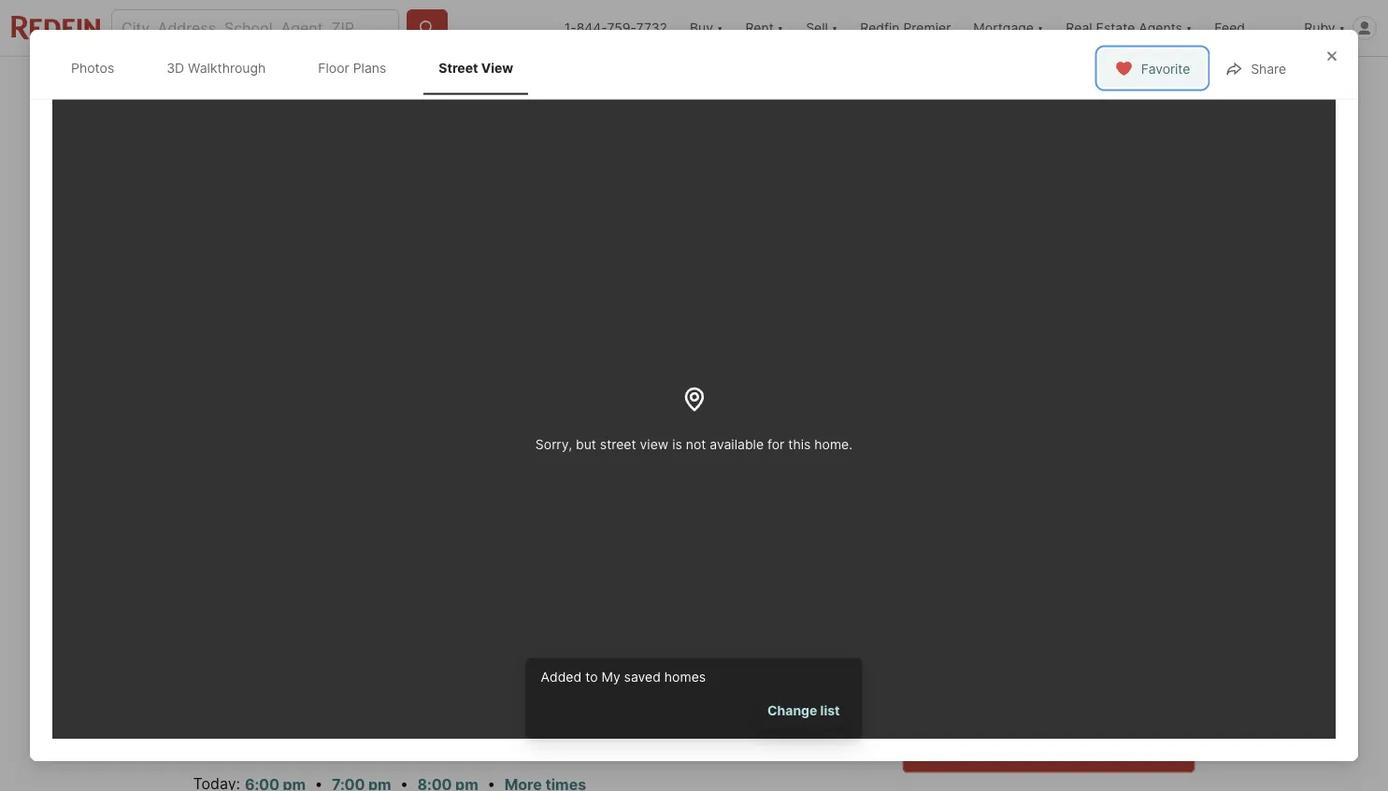 Task type: vqa. For each thing, say whether or not it's contained in the screenshot.
the topmost deals
no



Task type: describe. For each thing, give the bounding box(es) containing it.
my
[[602, 670, 620, 686]]

City, Address, School, Agent, ZIP search field
[[111, 9, 399, 47]]

feed
[[1215, 20, 1245, 36]]

list
[[820, 703, 840, 719]]

0 horizontal spatial share button
[[1102, 62, 1195, 101]]

favorite
[[1141, 61, 1190, 77]]

overview
[[338, 75, 399, 91]]

it
[[481, 738, 490, 756]]

street for street view "button"
[[553, 463, 592, 479]]

3d walkthrough tab
[[152, 45, 281, 91]]

added to my saved homes
[[541, 670, 706, 686]]

sorry,
[[536, 437, 572, 452]]

search
[[251, 75, 296, 91]]

7732
[[636, 20, 668, 36]]

plans
[[353, 60, 386, 76]]

change list
[[768, 703, 840, 719]]

it's
[[544, 738, 565, 756]]

view
[[640, 437, 669, 452]]

schedule tour button
[[903, 729, 1195, 774]]

tour
[[1070, 742, 1100, 760]]

street for street view tab
[[439, 60, 478, 76]]

dialog containing photos
[[30, 30, 1358, 762]]

this
[[788, 437, 811, 452]]

759-
[[607, 20, 636, 36]]

to
[[585, 670, 598, 686]]

redfin premier button
[[849, 0, 962, 56]]

ft
[[643, 636, 657, 654]]

844-
[[576, 20, 607, 36]]

change
[[768, 703, 817, 719]]

2 tab from the left
[[709, 61, 799, 106]]

added
[[541, 670, 582, 686]]

details
[[498, 75, 539, 91]]

1-844-759-7732
[[564, 20, 668, 36]]

sq
[[620, 636, 638, 654]]

street view for street view tab
[[439, 60, 513, 76]]

1-844-759-7732 link
[[564, 20, 668, 36]]

times.
[[398, 738, 441, 756]]

1 horizontal spatial share
[[1251, 61, 1286, 77]]

change list button
[[760, 694, 847, 728]]

viewed
[[312, 738, 362, 756]]

sq ft
[[620, 636, 657, 654]]

feed button
[[1204, 0, 1293, 56]]

not
[[686, 437, 706, 452]]

2 option from the left
[[1039, 665, 1195, 714]]

street view for street view "button"
[[553, 463, 627, 479]]

property
[[440, 75, 494, 91]]

photos tab
[[56, 45, 129, 91]]

floor plans tab
[[303, 45, 401, 91]]

for
[[768, 437, 785, 452]]

but
[[576, 437, 596, 452]]

available
[[710, 437, 764, 452]]

3d
[[167, 60, 184, 76]]

baths
[[531, 636, 571, 654]]

photos
[[71, 60, 114, 76]]

walkthrough
[[188, 60, 266, 76]]

1 tab from the left
[[560, 61, 709, 106]]

sorry, but street view is not available for this home.
[[536, 437, 853, 452]]

gone!
[[569, 738, 608, 756]]



Task type: locate. For each thing, give the bounding box(es) containing it.
alert
[[526, 659, 862, 739]]

0 vertical spatial street
[[439, 60, 478, 76]]

it's
[[247, 738, 268, 756]]

view for street view "button"
[[595, 463, 627, 479]]

street inside street view tab
[[439, 60, 478, 76]]

street inside street view "button"
[[553, 463, 592, 479]]

been
[[272, 738, 307, 756]]

1 horizontal spatial street view
[[553, 463, 627, 479]]

street view button
[[511, 453, 643, 490]]

view
[[481, 60, 513, 76], [595, 463, 627, 479]]

1 vertical spatial view
[[595, 463, 627, 479]]

tab list
[[52, 41, 547, 95], [193, 57, 814, 106]]

home.
[[815, 437, 853, 452]]

0 vertical spatial view
[[481, 60, 513, 76]]

0 horizontal spatial share
[[1144, 74, 1179, 90]]

1 option from the left
[[903, 665, 1039, 714]]

share
[[1251, 61, 1286, 77], [1144, 74, 1179, 90]]

alert containing added to my saved homes
[[526, 659, 862, 739]]

carousel group
[[914, 558, 1203, 646]]

1 vertical spatial street view
[[553, 463, 627, 479]]

view inside "button"
[[595, 463, 627, 479]]

is
[[672, 437, 682, 452]]

schedule
[[998, 742, 1066, 760]]

redfin premier
[[860, 20, 951, 36]]

redfin
[[860, 20, 900, 36]]

option up the schedule
[[903, 665, 1039, 714]]

1 horizontal spatial share button
[[1209, 49, 1302, 87]]

floor
[[318, 60, 349, 76]]

tab list containing photos
[[52, 41, 547, 95]]

it's been viewed 583 times. tour it before it's gone!
[[247, 738, 608, 756]]

submit search image
[[418, 19, 437, 37]]

property details
[[440, 75, 539, 91]]

1-
[[564, 20, 577, 36]]

list box
[[903, 665, 1195, 714]]

favorite button
[[1099, 49, 1206, 87]]

street view inside "button"
[[553, 463, 627, 479]]

share button
[[1209, 49, 1302, 87], [1102, 62, 1195, 101]]

tab
[[560, 61, 709, 106], [709, 61, 799, 106]]

1929 teagle dr, austin, tx 78741 image
[[193, 109, 895, 505]]

0 horizontal spatial street
[[439, 60, 478, 76]]

0 horizontal spatial view
[[481, 60, 513, 76]]

baths link
[[531, 636, 571, 654]]

street
[[600, 437, 636, 452]]

schedule tour
[[998, 742, 1100, 760]]

homes
[[665, 670, 706, 686]]

map entry image
[[749, 528, 874, 652]]

property details tab
[[420, 61, 560, 106]]

tab list containing search
[[193, 57, 814, 106]]

option
[[903, 665, 1039, 714], [1039, 665, 1195, 714]]

street view
[[439, 60, 513, 76], [553, 463, 627, 479]]

1 horizontal spatial street
[[553, 463, 592, 479]]

view inside tab
[[481, 60, 513, 76]]

1 vertical spatial street
[[553, 463, 592, 479]]

street
[[439, 60, 478, 76], [553, 463, 592, 479]]

premier
[[904, 20, 951, 36]]

view for street view tab
[[481, 60, 513, 76]]

dialog
[[30, 30, 1358, 762]]

tour
[[445, 738, 477, 756]]

0 horizontal spatial street view
[[439, 60, 513, 76]]

0 vertical spatial street view
[[439, 60, 513, 76]]

1 horizontal spatial view
[[595, 463, 627, 479]]

before
[[494, 738, 540, 756]]

street view tab
[[424, 45, 528, 91]]

search link
[[214, 72, 296, 94]]

option up "tour"
[[1039, 665, 1195, 714]]

583
[[366, 738, 394, 756]]

street view inside tab
[[439, 60, 513, 76]]

3d walkthrough
[[167, 60, 266, 76]]

saved
[[624, 670, 661, 686]]

None button
[[914, 558, 999, 646], [1006, 559, 1091, 646], [1099, 559, 1184, 646], [914, 558, 999, 646], [1006, 559, 1091, 646], [1099, 559, 1184, 646]]

floor plans
[[318, 60, 386, 76]]

overview tab
[[317, 61, 420, 106]]



